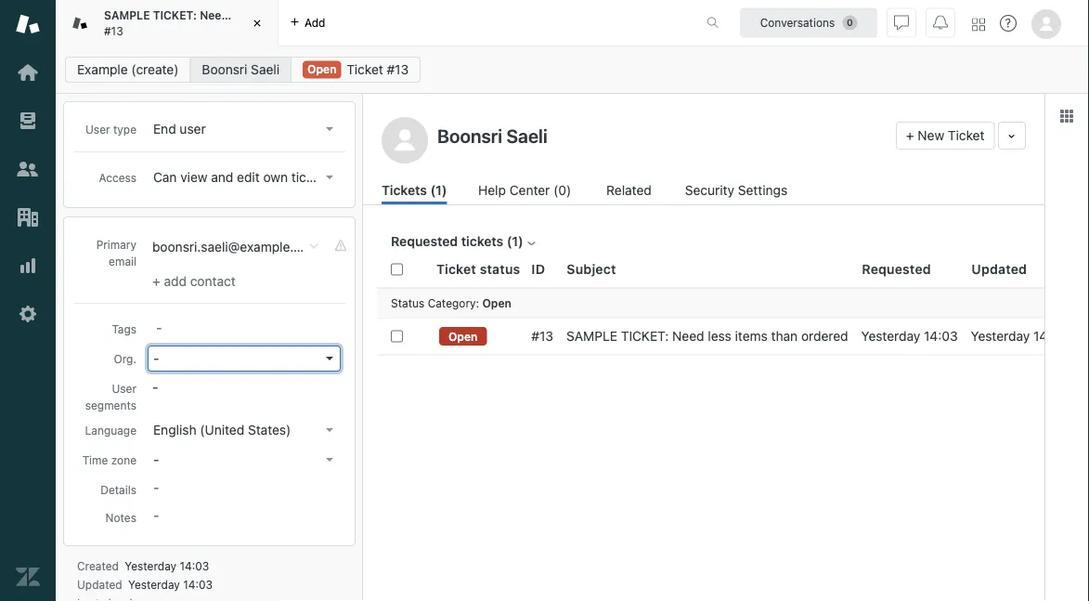Task type: vqa. For each thing, say whether or not it's contained in the screenshot.
PUBLISH "button"
no



Task type: locate. For each thing, give the bounding box(es) containing it.
1 horizontal spatial requested
[[863, 261, 932, 277]]

tickets (1)
[[382, 183, 447, 198]]

than inside sample ticket: need less items than ordered #13
[[290, 9, 314, 22]]

user left the status
[[357, 298, 386, 314]]

tickets right own
[[292, 170, 331, 185]]

an
[[479, 353, 492, 367], [457, 370, 471, 384]]

1 horizontal spatial less
[[708, 328, 732, 344]]

ticket for ticket status
[[437, 261, 477, 277]]

#13
[[104, 24, 123, 37], [387, 62, 409, 77], [532, 328, 554, 344]]

1 horizontal spatial sample
[[567, 328, 618, 344]]

+ left the new
[[907, 128, 915, 143]]

2 vertical spatial user
[[112, 382, 137, 395]]

user left type
[[85, 123, 110, 136]]

0 vertical spatial ordered
[[317, 9, 360, 22]]

0 horizontal spatial ticket
[[347, 62, 383, 77]]

status category : open
[[391, 296, 512, 309]]

0 horizontal spatial requested
[[391, 234, 458, 249]]

items inside sample ticket: need less items than ordered #13
[[256, 9, 287, 22]]

items
[[256, 9, 287, 22], [735, 328, 768, 344]]

manage
[[356, 353, 401, 367]]

user for user type
[[85, 123, 110, 136]]

0 horizontal spatial ordered
[[317, 9, 360, 22]]

+
[[907, 128, 915, 143], [152, 274, 160, 289]]

ticket:
[[153, 9, 197, 22], [621, 328, 669, 344]]

1 horizontal spatial than
[[772, 328, 798, 344]]

2 vertical spatial ticket
[[437, 261, 477, 277]]

2 vertical spatial arrow down image
[[326, 357, 334, 360]]

arrow down image inside end user button
[[326, 127, 334, 131]]

arrow down image for view
[[326, 176, 334, 179]]

primary email
[[96, 238, 137, 268]]

2 arrow down image from the top
[[326, 176, 334, 179]]

open up select
[[449, 330, 478, 343]]

0 horizontal spatial less
[[232, 9, 253, 22]]

0 horizontal spatial sample
[[104, 9, 150, 22]]

tickets up ticket status
[[462, 234, 504, 249]]

updated
[[972, 261, 1028, 277], [77, 578, 122, 591]]

ordered left yesterday 14:03
[[802, 328, 849, 344]]

help
[[395, 336, 419, 350]]

1 vertical spatial than
[[772, 328, 798, 344]]

2 horizontal spatial #13
[[532, 328, 554, 344]]

ticket
[[347, 62, 383, 77], [949, 128, 985, 143], [437, 261, 477, 277]]

requested up yesterday 14:03
[[863, 261, 932, 277]]

1 vertical spatial - button
[[148, 447, 341, 473]]

1 vertical spatial -
[[152, 380, 158, 395]]

0 vertical spatial requested
[[391, 234, 458, 249]]

1 horizontal spatial (1)
[[507, 234, 524, 249]]

1 vertical spatial user
[[357, 298, 386, 314]]

0 vertical spatial open
[[308, 63, 337, 76]]

- button down - "field"
[[148, 346, 341, 372]]

2 vertical spatial #13
[[532, 328, 554, 344]]

1 horizontal spatial need
[[673, 328, 705, 344]]

1 horizontal spatial ticket:
[[621, 328, 669, 344]]

language
[[85, 424, 137, 437]]

3 arrow down image from the top
[[326, 357, 334, 360]]

arrow down image up can view and edit own tickets only at the top
[[326, 127, 334, 131]]

#13 down tabs tab list
[[387, 62, 409, 77]]

updated down created
[[77, 578, 122, 591]]

ticket: right to on the bottom right
[[621, 328, 669, 344]]

tab
[[56, 0, 360, 46]]

zendesk support image
[[16, 12, 40, 36]]

boonsri saeli link
[[190, 57, 292, 83]]

ticket down tabs tab list
[[347, 62, 383, 77]]

example (create)
[[77, 62, 179, 77]]

1 horizontal spatial updated
[[972, 261, 1028, 277]]

1 vertical spatial +
[[152, 274, 160, 289]]

ticket inside secondary element
[[347, 62, 383, 77]]

ordered
[[317, 9, 360, 22], [802, 328, 849, 344]]

zendesk products image
[[973, 18, 986, 31]]

1 arrow down image from the top
[[326, 428, 334, 432]]

admin image
[[16, 302, 40, 326]]

than inside grid
[[772, 328, 798, 344]]

created yesterday 14:03 updated yesterday 14:03
[[77, 559, 213, 591]]

ticket status
[[437, 261, 521, 277]]

id
[[532, 261, 546, 277]]

help center (0) link
[[479, 180, 576, 204]]

#13 inside secondary element
[[387, 62, 409, 77]]

than for sample ticket: need less items than ordered
[[772, 328, 798, 344]]

ticket inside "button"
[[949, 128, 985, 143]]

0 vertical spatial need
[[200, 9, 229, 22]]

if left your
[[356, 336, 363, 350]]

0 vertical spatial than
[[290, 9, 314, 22]]

2 horizontal spatial open
[[483, 296, 512, 309]]

need inside sample ticket: need less items than ordered #13
[[200, 9, 229, 22]]

add
[[305, 16, 326, 29], [164, 274, 187, 289]]

add inside dropdown button
[[305, 16, 326, 29]]

ticket: inside sample ticket: need less items than ordered #13
[[153, 9, 197, 22]]

(1) up status on the left of the page
[[507, 234, 524, 249]]

sample up for
[[567, 328, 618, 344]]

0 horizontal spatial +
[[152, 274, 160, 289]]

0 vertical spatial (1)
[[431, 183, 447, 198]]

than
[[290, 9, 314, 22], [772, 328, 798, 344]]

sample for sample ticket: need less items than ordered #13
[[104, 9, 150, 22]]

2 vertical spatial -
[[153, 452, 159, 467]]

add button
[[279, 0, 337, 46]]

0 horizontal spatial (1)
[[431, 183, 447, 198]]

1 vertical spatial tickets
[[462, 234, 504, 249]]

organization up desk
[[390, 298, 467, 314]]

less inside sample ticket: need less items than ordered #13
[[232, 9, 253, 22]]

yesterday 14:05
[[971, 328, 1068, 344]]

ticket: for sample ticket: need less items than ordered #13
[[153, 9, 197, 22]]

organizations
[[482, 336, 558, 350]]

related link
[[607, 180, 654, 204]]

end
[[153, 121, 176, 137]]

ticket: up the "(create)"
[[153, 9, 197, 22]]

- right 'user segments'
[[152, 380, 158, 395]]

get help image
[[1001, 15, 1017, 32]]

1 vertical spatial ordered
[[802, 328, 849, 344]]

tags
[[112, 322, 137, 335]]

only
[[335, 170, 360, 185]]

customers image
[[16, 157, 40, 181]]

user
[[85, 123, 110, 136], [357, 298, 386, 314], [112, 382, 137, 395]]

1 horizontal spatial +
[[907, 128, 915, 143]]

add right the "close" image
[[305, 16, 326, 29]]

1 horizontal spatial ticket
[[437, 261, 477, 277]]

2 horizontal spatial user
[[357, 298, 386, 314]]

you
[[555, 370, 575, 384]]

can view and edit own tickets only
[[153, 170, 360, 185]]

0 vertical spatial tickets
[[292, 170, 331, 185]]

an up new
[[457, 370, 471, 384]]

14:05
[[1034, 328, 1068, 344]]

secondary element
[[56, 51, 1090, 88]]

1 vertical spatial arrow down image
[[326, 176, 334, 179]]

0 vertical spatial ticket:
[[153, 9, 197, 22]]

- button for org.
[[148, 346, 341, 372]]

contact
[[190, 274, 236, 289]]

arrow down image
[[326, 428, 334, 432], [326, 458, 334, 462]]

arrow down image
[[326, 127, 334, 131], [326, 176, 334, 179], [326, 357, 334, 360]]

0 vertical spatial arrow down image
[[326, 127, 334, 131]]

1 vertical spatial need
[[673, 328, 705, 344]]

0 horizontal spatial if
[[356, 336, 363, 350]]

#13 left to on the bottom right
[[532, 328, 554, 344]]

2 vertical spatial 14:03
[[183, 578, 213, 591]]

sample inside sample ticket: need less items than ordered #13
[[104, 9, 150, 22]]

organization down organizations
[[496, 353, 565, 367]]

security settings link
[[685, 180, 793, 204]]

need
[[200, 9, 229, 22], [673, 328, 705, 344]]

sample ticket: need less items than ordered
[[567, 328, 849, 344]]

ordered up ticket #13
[[317, 9, 360, 22]]

user for user organization
[[357, 298, 386, 314]]

(1) right tickets
[[431, 183, 447, 198]]

1 vertical spatial ticket
[[949, 128, 985, 143]]

None checkbox
[[391, 330, 403, 342]]

0 vertical spatial -
[[153, 351, 159, 366]]

2 horizontal spatial ticket
[[949, 128, 985, 143]]

ordered inside sample ticket: need less items than ordered #13
[[317, 9, 360, 22]]

14:03
[[925, 328, 958, 344], [180, 559, 209, 572], [183, 578, 213, 591]]

0 vertical spatial #13
[[104, 24, 123, 37]]

1 vertical spatial an
[[457, 370, 471, 384]]

1 horizontal spatial tickets
[[462, 234, 504, 249]]

uses
[[452, 336, 479, 350]]

an down uses
[[479, 353, 492, 367]]

1 vertical spatial requested
[[863, 261, 932, 277]]

requested
[[391, 234, 458, 249], [863, 261, 932, 277]]

1 horizontal spatial user
[[112, 382, 137, 395]]

0 vertical spatial ticket
[[347, 62, 383, 77]]

arrow down image inside english (united states) button
[[326, 428, 334, 432]]

requested tickets (1)
[[391, 234, 524, 249]]

2 arrow down image from the top
[[326, 458, 334, 462]]

1 horizontal spatial an
[[479, 353, 492, 367]]

1 vertical spatial organization
[[496, 353, 565, 367]]

1 vertical spatial sample
[[567, 328, 618, 344]]

arrow down image inside - button
[[326, 458, 334, 462]]

1 horizontal spatial items
[[735, 328, 768, 344]]

:
[[476, 296, 479, 309]]

requested for requested
[[863, 261, 932, 277]]

0 vertical spatial arrow down image
[[326, 428, 334, 432]]

1 vertical spatial items
[[735, 328, 768, 344]]

ticket inside grid
[[437, 261, 477, 277]]

new
[[918, 128, 945, 143]]

2 vertical spatial organization
[[481, 386, 550, 400]]

0 vertical spatial if
[[356, 336, 363, 350]]

0 vertical spatial less
[[232, 9, 253, 22]]

None text field
[[432, 122, 889, 150]]

requested up the select all tickets option
[[391, 234, 458, 249]]

- right org.
[[153, 351, 159, 366]]

1 vertical spatial (1)
[[507, 234, 524, 249]]

0 horizontal spatial tickets
[[292, 170, 331, 185]]

(1)
[[431, 183, 447, 198], [507, 234, 524, 249]]

0 vertical spatial +
[[907, 128, 915, 143]]

saeli
[[251, 62, 280, 77]]

0 horizontal spatial updated
[[77, 578, 122, 591]]

sample
[[104, 9, 150, 22], [567, 328, 618, 344]]

1 vertical spatial add
[[164, 274, 187, 289]]

conversations
[[761, 16, 836, 29]]

0 horizontal spatial open
[[308, 63, 337, 76]]

help
[[479, 183, 506, 198]]

open right ":"
[[483, 296, 512, 309]]

#13 up example
[[104, 24, 123, 37]]

views image
[[16, 109, 40, 133]]

need for sample ticket: need less items than ordered
[[673, 328, 705, 344]]

subject
[[567, 261, 617, 277]]

button displays agent's chat status as invisible. image
[[895, 15, 910, 30]]

updated up the yesterday 14:05
[[972, 261, 1028, 277]]

- right zone
[[153, 452, 159, 467]]

arrow down image for -
[[326, 458, 334, 462]]

1 horizontal spatial ordered
[[802, 328, 849, 344]]

open
[[308, 63, 337, 76], [483, 296, 512, 309], [449, 330, 478, 343]]

1 vertical spatial if
[[408, 370, 415, 384]]

open down "add" dropdown button
[[308, 63, 337, 76]]

2 - button from the top
[[148, 447, 341, 473]]

1 vertical spatial arrow down image
[[326, 458, 334, 462]]

zendesk image
[[16, 565, 40, 589]]

Select All Tickets checkbox
[[391, 263, 403, 275]]

own
[[263, 170, 288, 185]]

organization down 'administrator,'
[[481, 386, 550, 400]]

boonsri
[[202, 62, 248, 77]]

user up segments
[[112, 382, 137, 395]]

organization
[[390, 298, 467, 314], [496, 353, 565, 367], [481, 386, 550, 400]]

0 vertical spatial sample
[[104, 9, 150, 22]]

sample ticket: need less items than ordered link
[[567, 328, 849, 345]]

0 horizontal spatial #13
[[104, 24, 123, 37]]

user for user segments
[[112, 382, 137, 395]]

0 horizontal spatial need
[[200, 9, 229, 22]]

can
[[153, 170, 177, 185]]

segments
[[85, 399, 137, 412]]

- button down english (united states) button
[[148, 447, 341, 473]]

ticket right the new
[[949, 128, 985, 143]]

user inside 'user segments'
[[112, 382, 137, 395]]

0 horizontal spatial ticket:
[[153, 9, 197, 22]]

sample for sample ticket: need less items than ordered
[[567, 328, 618, 344]]

+ for + new ticket
[[907, 128, 915, 143]]

apps image
[[1060, 109, 1075, 124]]

0 vertical spatial items
[[256, 9, 287, 22]]

sample up example (create)
[[104, 9, 150, 22]]

security settings
[[685, 183, 788, 198]]

0 vertical spatial - button
[[148, 346, 341, 372]]

0 vertical spatial add
[[305, 16, 326, 29]]

(united
[[200, 422, 244, 438]]

arrow down image left manage
[[326, 357, 334, 360]]

0 vertical spatial updated
[[972, 261, 1028, 277]]

english
[[153, 422, 197, 438]]

requested for requested tickets (1)
[[391, 234, 458, 249]]

1 horizontal spatial open
[[449, 330, 478, 343]]

1 horizontal spatial add
[[305, 16, 326, 29]]

security
[[685, 183, 735, 198]]

1 vertical spatial less
[[708, 328, 732, 344]]

reporting image
[[16, 254, 40, 278]]

-
[[153, 351, 159, 366], [152, 380, 158, 395], [153, 452, 159, 467]]

0 vertical spatial 14:03
[[925, 328, 958, 344]]

1 arrow down image from the top
[[326, 127, 334, 131]]

ticket for ticket #13
[[347, 62, 383, 77]]

1 vertical spatial ticket:
[[621, 328, 669, 344]]

grid
[[363, 251, 1090, 601]]

1 vertical spatial updated
[[77, 578, 122, 591]]

items for sample ticket: need less items than ordered
[[735, 328, 768, 344]]

to
[[561, 336, 572, 350]]

if your help desk uses organizations to manage users, select an organization for the user. if you're an administrator, you can also create a new organization by selecting (new organization).
[[356, 336, 584, 417]]

+ inside "button"
[[907, 128, 915, 143]]

updated inside the created yesterday 14:03 updated yesterday 14:03
[[77, 578, 122, 591]]

0 horizontal spatial user
[[85, 123, 110, 136]]

1 horizontal spatial #13
[[387, 62, 409, 77]]

email
[[109, 255, 137, 268]]

1 - button from the top
[[148, 346, 341, 372]]

less for sample ticket: need less items than ordered
[[708, 328, 732, 344]]

- button
[[148, 346, 341, 372], [148, 447, 341, 473]]

add left contact
[[164, 274, 187, 289]]

1 vertical spatial #13
[[387, 62, 409, 77]]

arrow down image left 'only'
[[326, 176, 334, 179]]

+ left contact
[[152, 274, 160, 289]]

+ add contact
[[152, 274, 236, 289]]

ticket down 'requested tickets (1)'
[[437, 261, 477, 277]]

english (united states) button
[[148, 417, 341, 443]]

arrow down image inside can view and edit own tickets only button
[[326, 176, 334, 179]]

if down users,
[[408, 370, 415, 384]]

0 horizontal spatial items
[[256, 9, 287, 22]]

14:03 inside grid
[[925, 328, 958, 344]]

close image
[[248, 14, 267, 33]]

0 horizontal spatial than
[[290, 9, 314, 22]]

0 vertical spatial user
[[85, 123, 110, 136]]



Task type: describe. For each thing, give the bounding box(es) containing it.
end user
[[153, 121, 206, 137]]

- button for time zone
[[148, 447, 341, 473]]

arrow down image for user
[[326, 127, 334, 131]]

arrow down image inside - button
[[326, 357, 334, 360]]

example (create) button
[[65, 57, 191, 83]]

+ for + add contact
[[152, 274, 160, 289]]

create
[[406, 386, 441, 400]]

can view and edit own tickets only button
[[148, 164, 360, 190]]

center
[[510, 183, 550, 198]]

zone
[[111, 453, 137, 466]]

arrow down image for english (united states)
[[326, 428, 334, 432]]

tab containing sample ticket: need less items than ordered
[[56, 0, 360, 46]]

items for sample ticket: need less items than ordered #13
[[256, 9, 287, 22]]

user segments
[[85, 382, 137, 412]]

organization).
[[443, 403, 523, 417]]

user
[[180, 121, 206, 137]]

0 vertical spatial organization
[[390, 298, 467, 314]]

notes
[[106, 511, 137, 524]]

- for org.
[[153, 351, 159, 366]]

boonsri.saeli@example.com
[[152, 239, 320, 255]]

for
[[568, 353, 584, 367]]

related
[[607, 183, 652, 198]]

access
[[99, 171, 137, 184]]

2 vertical spatial open
[[449, 330, 478, 343]]

settings
[[738, 183, 788, 198]]

select
[[441, 353, 475, 367]]

edit
[[237, 170, 260, 185]]

you're
[[419, 370, 454, 384]]

new
[[454, 386, 478, 400]]

ordered for sample ticket: need less items than ordered #13
[[317, 9, 360, 22]]

less for sample ticket: need less items than ordered #13
[[232, 9, 253, 22]]

category
[[428, 296, 476, 309]]

tickets inside button
[[292, 170, 331, 185]]

ticket #13
[[347, 62, 409, 77]]

help center (0)
[[479, 183, 572, 198]]

conversations button
[[740, 8, 878, 38]]

(create)
[[131, 62, 179, 77]]

time zone
[[82, 453, 137, 466]]

updated inside grid
[[972, 261, 1028, 277]]

the
[[356, 370, 374, 384]]

boonsri saeli
[[202, 62, 280, 77]]

time
[[82, 453, 108, 466]]

#13 inside sample ticket: need less items than ordered #13
[[104, 24, 123, 37]]

grid containing ticket status
[[363, 251, 1090, 601]]

get started image
[[16, 60, 40, 85]]

+ new ticket
[[907, 128, 985, 143]]

- field
[[149, 317, 340, 337]]

end user button
[[148, 116, 341, 142]]

notifications image
[[934, 15, 949, 30]]

tabs tab list
[[56, 0, 688, 46]]

1 horizontal spatial if
[[408, 370, 415, 384]]

organizations image
[[16, 205, 40, 229]]

+ new ticket button
[[896, 122, 995, 150]]

details
[[100, 483, 137, 496]]

view
[[180, 170, 208, 185]]

type
[[113, 123, 137, 136]]

by
[[554, 386, 567, 400]]

yesterday 14:03
[[862, 328, 958, 344]]

states)
[[248, 422, 291, 438]]

sample ticket: need less items than ordered #13
[[104, 9, 360, 37]]

tickets (1) link
[[382, 180, 447, 204]]

your
[[367, 336, 391, 350]]

ticket: for sample ticket: need less items than ordered
[[621, 328, 669, 344]]

user organization
[[357, 298, 467, 314]]

a
[[444, 386, 451, 400]]

need for sample ticket: need less items than ordered #13
[[200, 9, 229, 22]]

and
[[211, 170, 234, 185]]

0 vertical spatial an
[[479, 353, 492, 367]]

also
[[379, 386, 402, 400]]

selecting
[[356, 403, 407, 417]]

ordered for sample ticket: need less items than ordered
[[802, 328, 849, 344]]

created
[[77, 559, 119, 572]]

primary
[[96, 238, 137, 251]]

1 vertical spatial 14:03
[[180, 559, 209, 572]]

tickets
[[382, 183, 427, 198]]

0 horizontal spatial add
[[164, 274, 187, 289]]

user.
[[377, 370, 405, 384]]

example
[[77, 62, 128, 77]]

administrator,
[[474, 370, 551, 384]]

(0)
[[554, 183, 572, 198]]

org.
[[114, 352, 137, 365]]

users,
[[404, 353, 438, 367]]

0 horizontal spatial an
[[457, 370, 471, 384]]

user type
[[85, 123, 137, 136]]

status
[[480, 261, 521, 277]]

(new
[[410, 403, 440, 417]]

main element
[[0, 0, 56, 601]]

can
[[356, 386, 376, 400]]

- for time zone
[[153, 452, 159, 467]]

open inside secondary element
[[308, 63, 337, 76]]

desk
[[422, 336, 449, 350]]

1 vertical spatial open
[[483, 296, 512, 309]]

english (united states)
[[153, 422, 291, 438]]

than for sample ticket: need less items than ordered #13
[[290, 9, 314, 22]]



